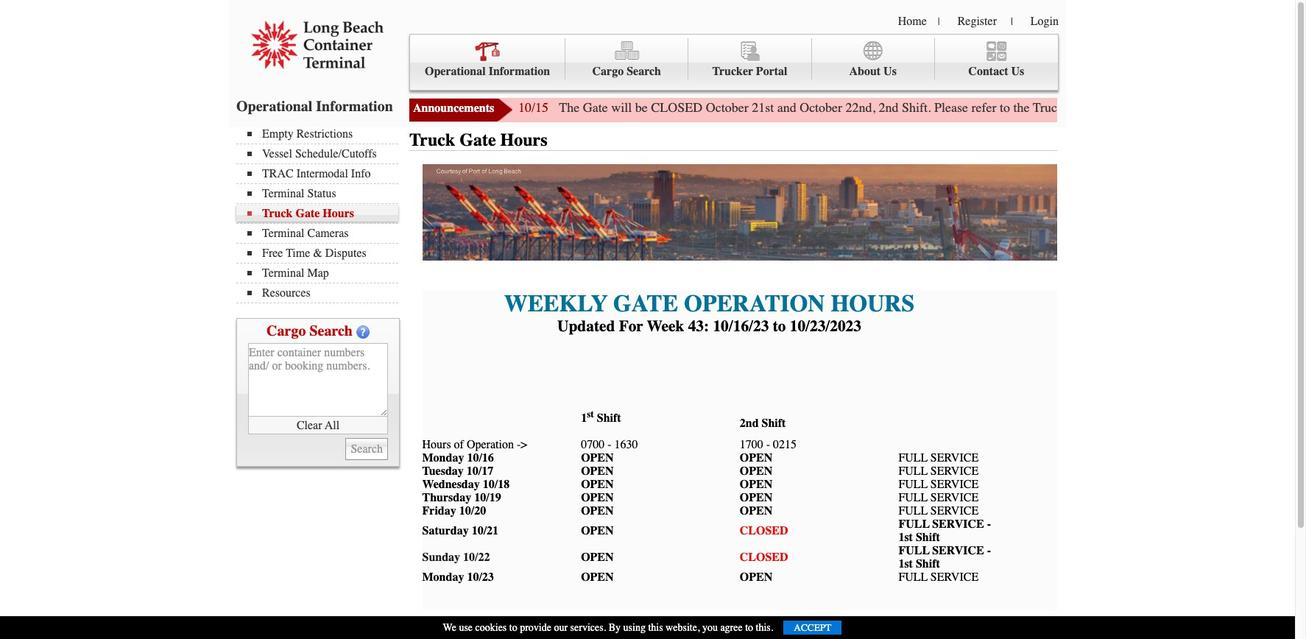 Task type: vqa. For each thing, say whether or not it's contained in the screenshot.
CEN
no



Task type: locate. For each thing, give the bounding box(es) containing it.
0 vertical spatial terminal
[[262, 187, 305, 200]]

contact us
[[969, 65, 1025, 78]]

2 october from the left
[[800, 99, 843, 116]]

cargo down resources
[[267, 323, 306, 340]]

10/15
[[519, 99, 549, 116]]

empty
[[262, 127, 294, 141]]

monday 10/23
[[422, 571, 494, 584]]

wednesday
[[422, 478, 480, 492]]

5 full service from the top
[[899, 571, 979, 584]]

0 vertical spatial 2nd
[[879, 99, 899, 116]]

information up '10/15'
[[489, 65, 550, 78]]

truck down trac
[[262, 207, 293, 220]]

terminal cameras link
[[248, 227, 399, 240]]

october
[[706, 99, 749, 116], [800, 99, 843, 116]]

us inside 'link'
[[884, 65, 897, 78]]

to right cookies
[[510, 622, 518, 634]]

10/16
[[467, 452, 494, 465]]

0 vertical spatial search
[[627, 65, 662, 78]]

1 vertical spatial shift
[[916, 531, 941, 545]]

operational information up announcements
[[425, 65, 550, 78]]

-
[[517, 439, 521, 452], [608, 439, 612, 452], [767, 439, 771, 452], [988, 518, 992, 531], [988, 545, 992, 558]]

0 horizontal spatial cargo
[[267, 323, 306, 340]]

43:
[[689, 317, 710, 335]]

0 vertical spatial truck
[[1033, 99, 1065, 116]]

saturday 10/21
[[422, 525, 499, 538]]

1 horizontal spatial search
[[627, 65, 662, 78]]

0 horizontal spatial operational
[[236, 98, 313, 115]]

monday for monday 10/16
[[422, 452, 464, 465]]

None submit
[[346, 438, 388, 460]]

10/23/2023
[[790, 317, 862, 335]]

1 vertical spatial menu bar
[[236, 126, 406, 304]]

1 horizontal spatial cargo
[[593, 65, 624, 78]]

free
[[262, 247, 283, 260]]

us
[[884, 65, 897, 78], [1012, 65, 1025, 78]]

we use cookies to provide our services. by using this website, you agree to this.
[[443, 622, 774, 634]]

cargo up will
[[593, 65, 624, 78]]

full service for tuesday 10/17
[[899, 465, 979, 478]]

0 vertical spatial information
[[489, 65, 550, 78]]

7 full from the top
[[899, 545, 930, 558]]

trucker
[[713, 65, 754, 78]]

please
[[935, 99, 969, 116]]

0 vertical spatial 1st
[[899, 531, 913, 545]]

0 horizontal spatial 2nd
[[740, 417, 759, 430]]

contact
[[969, 65, 1009, 78]]

hours down '10/15'
[[501, 130, 548, 150]]

our
[[554, 622, 568, 634]]

0 vertical spatial operational information
[[425, 65, 550, 78]]

october left 21st
[[706, 99, 749, 116]]

clear
[[297, 419, 322, 432]]

|
[[938, 15, 940, 28], [1011, 15, 1014, 28]]

1 vertical spatial 2nd
[[740, 417, 759, 430]]

weekly
[[504, 290, 608, 317]]

to
[[1000, 99, 1011, 116], [773, 317, 786, 335], [510, 622, 518, 634], [746, 622, 754, 634]]

1st
[[899, 531, 913, 545], [899, 558, 913, 571]]

search down resources link
[[310, 323, 353, 340]]

1 horizontal spatial operational information
[[425, 65, 550, 78]]

3 full service from the top
[[899, 478, 979, 492]]

2 full service from the top
[[899, 465, 979, 478]]

1st for 10/21
[[899, 531, 913, 545]]

1 horizontal spatial operational
[[425, 65, 486, 78]]

0700
[[581, 439, 605, 452]]

4 full from the top
[[899, 492, 928, 505]]

2 1st from the top
[[899, 558, 913, 571]]

thursday 10/19
[[422, 492, 501, 505]]

3 terminal from the top
[[262, 267, 305, 280]]

ice
[[960, 505, 979, 518]]

open
[[581, 452, 614, 465], [740, 452, 773, 465], [581, 465, 614, 478], [740, 465, 773, 478], [581, 478, 614, 492], [740, 478, 773, 492], [581, 492, 614, 505], [740, 492, 773, 505], [581, 505, 614, 518], [740, 505, 773, 518], [581, 525, 614, 538], [581, 551, 614, 565], [581, 571, 614, 584], [740, 571, 773, 584]]

1 1st from the top
[[899, 531, 913, 545]]

1 full service from the top
[[899, 452, 979, 465]]

operational up empty
[[236, 98, 313, 115]]

full service
[[899, 452, 979, 465], [899, 465, 979, 478], [899, 478, 979, 492], [899, 492, 979, 505], [899, 571, 979, 584]]

4 full service from the top
[[899, 492, 979, 505]]

map
[[308, 267, 329, 280]]

cargo search up will
[[593, 65, 662, 78]]

terminal down trac
[[262, 187, 305, 200]]

the
[[559, 99, 580, 116]]

1 terminal from the top
[[262, 187, 305, 200]]

information up restrictions in the top left of the page
[[316, 98, 393, 115]]

1 vertical spatial truck
[[410, 130, 455, 150]]

for
[[1186, 99, 1201, 116]]

contact us link
[[935, 38, 1059, 80]]

0 horizontal spatial operational information
[[236, 98, 393, 115]]

clear all button
[[248, 417, 388, 435]]

0 vertical spatial monday
[[422, 452, 464, 465]]

2 full service - 1st shift from the top
[[899, 545, 992, 571]]

1 horizontal spatial information
[[489, 65, 550, 78]]

monday
[[422, 452, 464, 465], [422, 571, 464, 584]]

details
[[1269, 99, 1304, 116]]

register link
[[958, 15, 997, 28]]

1 horizontal spatial cargo search
[[593, 65, 662, 78]]

truck right the
[[1033, 99, 1065, 116]]

us right contact
[[1012, 65, 1025, 78]]

all
[[325, 419, 340, 432]]

1700
[[740, 439, 764, 452]]

vessel
[[262, 147, 292, 161]]

about us link
[[812, 38, 935, 80]]

trac intermodal info link
[[248, 167, 399, 180]]

cargo search down resources link
[[267, 323, 353, 340]]

monday up wednesday
[[422, 452, 464, 465]]

>
[[521, 439, 528, 452]]

6 full from the top
[[899, 518, 930, 531]]

10/18
[[483, 478, 510, 492]]

2 vertical spatial truck
[[262, 207, 293, 220]]

cameras
[[308, 227, 349, 240]]

resources
[[262, 287, 311, 300]]

refer
[[972, 99, 997, 116]]

1 horizontal spatial 2nd
[[879, 99, 899, 116]]

2 vertical spatial shift
[[916, 558, 941, 571]]

2 monday from the top
[[422, 571, 464, 584]]

search
[[627, 65, 662, 78], [310, 323, 353, 340]]

hours up cameras
[[323, 207, 354, 220]]

cargo search inside menu bar
[[593, 65, 662, 78]]

terminal up resources
[[262, 267, 305, 280]]

2 horizontal spatial truck
[[1033, 99, 1065, 116]]

terminal status link
[[248, 187, 399, 200]]

operation
[[684, 290, 825, 317]]

serv
[[931, 505, 960, 518]]

1 vertical spatial operational
[[236, 98, 313, 115]]

1 vertical spatial monday
[[422, 571, 464, 584]]

truck down announcements
[[410, 130, 455, 150]]

0 horizontal spatial |
[[938, 15, 940, 28]]

2nd left shift.
[[879, 99, 899, 116]]

1 vertical spatial information
[[316, 98, 393, 115]]

will
[[612, 99, 632, 116]]

full
[[899, 452, 928, 465], [899, 465, 928, 478], [899, 478, 928, 492], [899, 492, 928, 505], [899, 505, 928, 518], [899, 518, 930, 531], [899, 545, 930, 558], [899, 571, 928, 584]]

1 vertical spatial closed
[[740, 525, 789, 538]]

2 | from the left
[[1011, 15, 1014, 28]]

information
[[489, 65, 550, 78], [316, 98, 393, 115]]

tuesday 10/17
[[422, 465, 494, 478]]

| right home
[[938, 15, 940, 28]]

1 vertical spatial terminal
[[262, 227, 305, 240]]

monday down sunday
[[422, 571, 464, 584]]

| left login link
[[1011, 15, 1014, 28]]

2 terminal from the top
[[262, 227, 305, 240]]

thursday
[[422, 492, 472, 505]]

further
[[1204, 99, 1241, 116]]

0 vertical spatial operational
[[425, 65, 486, 78]]

0 horizontal spatial truck
[[262, 207, 293, 220]]

1 us from the left
[[884, 65, 897, 78]]

gate
[[583, 99, 608, 116], [1068, 99, 1093, 116], [460, 130, 496, 150], [296, 207, 320, 220]]

1 full from the top
[[899, 452, 928, 465]]

full serv ice
[[899, 505, 979, 518]]

us right about
[[884, 65, 897, 78]]

service
[[931, 452, 979, 465], [931, 465, 979, 478], [931, 478, 979, 492], [931, 492, 979, 505], [933, 518, 985, 531], [933, 545, 985, 558], [931, 571, 979, 584]]

1 horizontal spatial us
[[1012, 65, 1025, 78]]

0 horizontal spatial us
[[884, 65, 897, 78]]

1 horizontal spatial |
[[1011, 15, 1014, 28]]

1 full service - 1st shift from the top
[[899, 518, 992, 545]]

0 horizontal spatial information
[[316, 98, 393, 115]]

1 horizontal spatial october
[[800, 99, 843, 116]]

0 vertical spatial cargo search
[[593, 65, 662, 78]]

10/17
[[467, 465, 494, 478]]

service for 10/16
[[931, 452, 979, 465]]

truck gate hours link
[[248, 207, 399, 220]]

1 vertical spatial search
[[310, 323, 353, 340]]

about us
[[850, 65, 897, 78]]

st
[[587, 409, 594, 420]]

0 horizontal spatial menu bar
[[236, 126, 406, 304]]

2 full from the top
[[899, 465, 928, 478]]

operational up announcements
[[425, 65, 486, 78]]

monday 10/16
[[422, 452, 494, 465]]

3 full from the top
[[899, 478, 928, 492]]

0 horizontal spatial cargo search
[[267, 323, 353, 340]]

2nd up 1700
[[740, 417, 759, 430]]

1 horizontal spatial menu bar
[[410, 34, 1059, 91]]

1 vertical spatial 1st
[[899, 558, 913, 571]]

1 monday from the top
[[422, 452, 464, 465]]

accept button
[[784, 621, 842, 635]]

0 horizontal spatial october
[[706, 99, 749, 116]]

saturday
[[422, 525, 469, 538]]

terminal up "free"
[[262, 227, 305, 240]]

operational
[[425, 65, 486, 78], [236, 98, 313, 115]]

shift for saturday 10/21
[[916, 531, 941, 545]]

1
[[581, 412, 587, 425]]

truck inside empty restrictions vessel schedule/cutoffs trac intermodal info terminal status truck gate hours terminal cameras free time & disputes terminal map resources
[[262, 207, 293, 220]]

2 us from the left
[[1012, 65, 1025, 78]]

october right and
[[800, 99, 843, 116]]

to right 10/16/23
[[773, 317, 786, 335]]

operational information up empty restrictions link
[[236, 98, 393, 115]]

us for about us
[[884, 65, 897, 78]]

tuesday
[[422, 465, 464, 478]]

shift​
[[597, 412, 622, 425]]

search up be
[[627, 65, 662, 78]]

2 vertical spatial terminal
[[262, 267, 305, 280]]

1st for 10/22
[[899, 558, 913, 571]]

0 vertical spatial menu bar
[[410, 34, 1059, 91]]

menu bar
[[410, 34, 1059, 91], [236, 126, 406, 304]]



Task type: describe. For each thing, give the bounding box(es) containing it.
0700 - 1630
[[581, 439, 638, 452]]

information inside "link"
[[489, 65, 550, 78]]

full service for monday 10/23
[[899, 571, 979, 584]]

intermodal
[[297, 167, 348, 180]]

10/20
[[459, 505, 486, 518]]

the
[[1014, 99, 1030, 116]]

10/15 the gate will be closed october 21st and october 22nd, 2nd shift. please refer to the truck gate hours web page for further gate details 
[[519, 99, 1307, 116]]

0 horizontal spatial search
[[310, 323, 353, 340]]

gate inside empty restrictions vessel schedule/cutoffs trac intermodal info terminal status truck gate hours terminal cameras free time & disputes terminal map resources
[[296, 207, 320, 220]]

to inside weekly gate operation hours updated for week 43: 10/16/23 to 10/23/2023
[[773, 317, 786, 335]]

friday 10/20
[[422, 505, 486, 518]]

login
[[1031, 15, 1059, 28]]

empty restrictions link
[[248, 127, 399, 141]]

you
[[703, 622, 718, 634]]

services.
[[571, 622, 606, 634]]

full service for monday 10/16
[[899, 452, 979, 465]]

service for 10/19
[[931, 492, 979, 505]]

we
[[443, 622, 457, 634]]

10/21
[[472, 525, 499, 538]]

login link
[[1031, 15, 1059, 28]]

vessel schedule/cutoffs link
[[248, 147, 399, 161]]

website,
[[666, 622, 700, 634]]

hours left web
[[1096, 99, 1129, 116]]

2 vertical spatial closed
[[740, 551, 789, 565]]

Enter container numbers and/ or booking numbers.  text field
[[248, 343, 388, 417]]

8 full from the top
[[899, 571, 928, 584]]

sunday 10/22
[[422, 551, 490, 565]]

full service for thursday 10/19
[[899, 492, 979, 505]]

schedule/cutoffs
[[295, 147, 377, 161]]

hours of operation ->
[[422, 439, 528, 452]]

1 vertical spatial cargo search
[[267, 323, 353, 340]]

service for 10/17
[[931, 465, 979, 478]]

10/23
[[467, 571, 494, 584]]

us for contact us
[[1012, 65, 1025, 78]]

full service - 1st shift for 10/22
[[899, 545, 992, 571]]

5 full from the top
[[899, 505, 928, 518]]

provide
[[520, 622, 552, 634]]

hours inside empty restrictions vessel schedule/cutoffs trac intermodal info terminal status truck gate hours terminal cameras free time & disputes terminal map resources
[[323, 207, 354, 220]]

trac
[[262, 167, 294, 180]]

service for 10/18
[[931, 478, 979, 492]]

shift for sunday 10/22
[[916, 558, 941, 571]]

of
[[454, 439, 464, 452]]

&
[[313, 247, 323, 260]]

register
[[958, 15, 997, 28]]

resources link
[[248, 287, 399, 300]]

cookies
[[476, 622, 507, 634]]

clear all
[[297, 419, 340, 432]]

gate
[[1244, 99, 1266, 116]]

home
[[899, 15, 927, 28]]

10/19
[[475, 492, 501, 505]]

terminal map link
[[248, 267, 399, 280]]

0 vertical spatial shift
[[762, 417, 786, 430]]

announcements
[[413, 102, 494, 115]]

and
[[778, 99, 797, 116]]

operational information inside "link"
[[425, 65, 550, 78]]

2nd shift
[[740, 417, 786, 430]]

gate
[[613, 290, 678, 317]]

10/16/23
[[713, 317, 769, 335]]

21st
[[752, 99, 774, 116]]

home link
[[899, 15, 927, 28]]

monday for monday 10/23
[[422, 571, 464, 584]]

1 | from the left
[[938, 15, 940, 28]]

be
[[636, 99, 648, 116]]

operation
[[467, 439, 514, 452]]

accept
[[794, 622, 832, 634]]

disputes
[[325, 247, 367, 260]]

0 vertical spatial closed
[[651, 99, 703, 116]]

agree
[[721, 622, 743, 634]]

hours left of
[[422, 439, 451, 452]]

1 st shift​
[[581, 409, 622, 425]]

1630
[[615, 439, 638, 452]]

page
[[1157, 99, 1182, 116]]

service for 10/23
[[931, 571, 979, 584]]

10/22
[[463, 551, 490, 565]]

updated
[[558, 317, 615, 335]]

web
[[1132, 99, 1154, 116]]

week
[[647, 317, 685, 335]]

0 vertical spatial cargo
[[593, 65, 624, 78]]

portal
[[756, 65, 788, 78]]

restrictions
[[297, 127, 353, 141]]

this.
[[756, 622, 774, 634]]

this
[[649, 622, 663, 634]]

status
[[308, 187, 336, 200]]

for
[[619, 317, 644, 335]]

1 october from the left
[[706, 99, 749, 116]]

1 vertical spatial cargo
[[267, 323, 306, 340]]

by
[[609, 622, 621, 634]]

sunday
[[422, 551, 460, 565]]

to left the
[[1000, 99, 1011, 116]]

full service for wednesday 10/18
[[899, 478, 979, 492]]

1 vertical spatial operational information
[[236, 98, 393, 115]]

full service - 1st shift for 10/21
[[899, 518, 992, 545]]

menu bar containing operational information
[[410, 34, 1059, 91]]

shift.
[[903, 99, 932, 116]]

22nd,
[[846, 99, 876, 116]]

truck gate hours
[[410, 130, 548, 150]]

trucker portal
[[713, 65, 788, 78]]

menu bar containing empty restrictions
[[236, 126, 406, 304]]

free time & disputes link
[[248, 247, 399, 260]]

operational inside "link"
[[425, 65, 486, 78]]

friday
[[422, 505, 457, 518]]

empty restrictions vessel schedule/cutoffs trac intermodal info terminal status truck gate hours terminal cameras free time & disputes terminal map resources
[[262, 127, 377, 300]]

0215
[[774, 439, 797, 452]]

time
[[286, 247, 310, 260]]

to left this.
[[746, 622, 754, 634]]

1 horizontal spatial truck
[[410, 130, 455, 150]]



